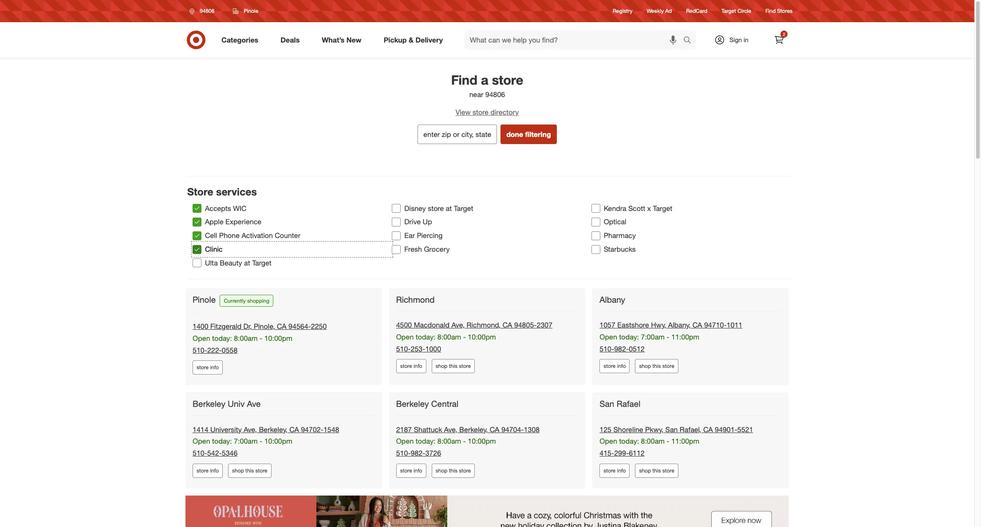 Task type: locate. For each thing, give the bounding box(es) containing it.
510-982-0512 link
[[600, 345, 645, 354]]

0 vertical spatial 11:00pm
[[671, 333, 699, 342]]

rafael,
[[680, 425, 701, 434]]

open down 4500
[[396, 333, 414, 342]]

ca for richmond
[[503, 321, 512, 330]]

shop this store button down 5346
[[228, 464, 271, 478]]

shattuck
[[414, 425, 442, 434]]

target
[[722, 8, 736, 14], [454, 204, 473, 213], [653, 204, 672, 213], [252, 259, 272, 268]]

store info down 222-
[[197, 365, 219, 371]]

today: for berkeley univ ave
[[212, 437, 232, 446]]

510- inside the '4500 macdonald ave, richmond, ca 94805-2307 open today: 8:00am - 10:00pm 510-253-1000'
[[396, 345, 411, 354]]

store info down 253-
[[400, 363, 422, 370]]

store down 222-
[[197, 365, 209, 371]]

view store directory
[[456, 108, 519, 117]]

today: inside 1057 eastshore hwy, albany, ca 94710-1011 open today: 7:00am - 11:00pm 510-982-0512
[[619, 333, 639, 342]]

enter
[[423, 130, 440, 139]]

shop this store button
[[432, 360, 475, 374], [635, 360, 679, 374], [228, 464, 271, 478], [432, 464, 475, 478], [635, 464, 679, 478]]

10:00pm inside the '4500 macdonald ave, richmond, ca 94805-2307 open today: 8:00am - 10:00pm 510-253-1000'
[[468, 333, 496, 342]]

this down '1414 university ave, berkeley, ca 94702-1548 open today: 7:00am - 10:00pm 510-542-5346'
[[245, 468, 254, 474]]

10:00pm down pinole,
[[264, 334, 292, 343]]

0 horizontal spatial berkeley
[[193, 399, 225, 409]]

10:00pm down 1414 university ave, berkeley, ca 94702-1548 link
[[264, 437, 292, 446]]

ca right the "albany,"
[[693, 321, 702, 330]]

san rafael link
[[600, 399, 642, 410]]

10:00pm for pinole
[[264, 334, 292, 343]]

2 berkeley, from the left
[[459, 425, 488, 434]]

Ear Piercing checkbox
[[392, 232, 401, 240]]

this for san rafael
[[653, 468, 661, 474]]

pinole up categories "link"
[[244, 8, 258, 14]]

university
[[210, 425, 242, 434]]

ave, inside the '4500 macdonald ave, richmond, ca 94805-2307 open today: 8:00am - 10:00pm 510-253-1000'
[[451, 321, 465, 330]]

ca for pinole
[[277, 322, 287, 331]]

store info down 510-982-0512 link
[[604, 363, 626, 370]]

94806
[[200, 8, 215, 14], [485, 90, 505, 99]]

- for albany
[[667, 333, 669, 342]]

1 vertical spatial 7:00am
[[234, 437, 258, 446]]

8:00am inside 2187 shattuck ave, berkeley, ca 94704-1308 open today: 8:00am - 10:00pm 510-982-3726
[[437, 437, 461, 446]]

1 horizontal spatial find
[[766, 8, 776, 14]]

view store directory link
[[177, 107, 798, 118]]

at right beauty
[[244, 259, 250, 268]]

0 horizontal spatial berkeley,
[[259, 425, 287, 434]]

pharmacy
[[604, 231, 636, 240]]

ca for berkeley univ ave
[[289, 425, 299, 434]]

ave, for berkeley central
[[444, 425, 457, 434]]

8:00am inside 125 shoreline pkwy, san rafael, ca 94901-5521 open today: 8:00am - 11:00pm 415-299-6112
[[641, 437, 665, 446]]

0 vertical spatial pinole
[[244, 8, 258, 14]]

ca left 94805-
[[503, 321, 512, 330]]

shop this store for san rafael
[[639, 468, 675, 474]]

find for stores
[[766, 8, 776, 14]]

info for berkeley univ ave
[[210, 468, 219, 474]]

shop down 0512
[[639, 363, 651, 370]]

today: inside "1400 fitzgerald dr, pinole, ca 94564-2250 open today: 8:00am - 10:00pm 510-222-0558"
[[212, 334, 232, 343]]

0 vertical spatial 982-
[[614, 345, 629, 354]]

510- inside "1400 fitzgerald dr, pinole, ca 94564-2250 open today: 8:00am - 10:00pm 510-222-0558"
[[193, 346, 207, 355]]

2
[[783, 32, 785, 37]]

activation
[[242, 231, 273, 240]]

berkeley up 2187
[[396, 399, 429, 409]]

ca right pinole,
[[277, 322, 287, 331]]

3726
[[425, 449, 441, 458]]

94806 left 'pinole' dropdown button
[[200, 8, 215, 14]]

open down the 1057
[[600, 333, 617, 342]]

1 horizontal spatial pinole
[[244, 8, 258, 14]]

this
[[449, 363, 457, 370], [653, 363, 661, 370], [245, 468, 254, 474], [449, 468, 457, 474], [653, 468, 661, 474]]

1 vertical spatial 11:00pm
[[671, 437, 699, 446]]

zip
[[442, 130, 451, 139]]

ca inside 1057 eastshore hwy, albany, ca 94710-1011 open today: 7:00am - 11:00pm 510-982-0512
[[693, 321, 702, 330]]

- for berkeley univ ave
[[260, 437, 262, 446]]

this for berkeley central
[[449, 468, 457, 474]]

982- inside 1057 eastshore hwy, albany, ca 94710-1011 open today: 7:00am - 11:00pm 510-982-0512
[[614, 345, 629, 354]]

today: inside the '4500 macdonald ave, richmond, ca 94805-2307 open today: 8:00am - 10:00pm 510-253-1000'
[[416, 333, 436, 342]]

weekly
[[647, 8, 664, 14]]

10:00pm
[[468, 333, 496, 342], [264, 334, 292, 343], [264, 437, 292, 446], [468, 437, 496, 446]]

shop this store down 1000
[[436, 363, 471, 370]]

11:00pm down the "albany,"
[[671, 333, 699, 342]]

8:00am up 1000
[[437, 333, 461, 342]]

enter zip or city, state button
[[418, 125, 497, 144]]

ca for berkeley central
[[490, 425, 499, 434]]

11:00pm
[[671, 333, 699, 342], [671, 437, 699, 446]]

disney store at target
[[404, 204, 473, 213]]

today: inside 2187 shattuck ave, berkeley, ca 94704-1308 open today: 8:00am - 10:00pm 510-982-3726
[[416, 437, 436, 446]]

8:00am for berkeley central
[[437, 437, 461, 446]]

store info for pinole
[[197, 365, 219, 371]]

pickup & delivery
[[384, 35, 443, 44]]

store info link down "299-" at the bottom right of page
[[600, 464, 630, 478]]

find inside find a store near 94806
[[451, 72, 477, 88]]

0 vertical spatial at
[[446, 204, 452, 213]]

510- for albany
[[600, 345, 614, 354]]

ave, inside 2187 shattuck ave, berkeley, ca 94704-1308 open today: 8:00am - 10:00pm 510-982-3726
[[444, 425, 457, 434]]

store info for berkeley central
[[400, 468, 422, 474]]

open down 1400
[[193, 334, 210, 343]]

510- down the 1057
[[600, 345, 614, 354]]

shop this store down 6112
[[639, 468, 675, 474]]

open down 2187
[[396, 437, 414, 446]]

shop this store
[[436, 363, 471, 370], [639, 363, 675, 370], [232, 468, 267, 474], [436, 468, 471, 474], [639, 468, 675, 474]]

Drive Up checkbox
[[392, 218, 401, 227]]

Accepts WIC checkbox
[[193, 204, 201, 213]]

shop this store button down 0512
[[635, 360, 679, 374]]

today: down macdonald
[[416, 333, 436, 342]]

san left rafael
[[600, 399, 614, 409]]

- for pinole
[[260, 334, 262, 343]]

find
[[766, 8, 776, 14], [451, 72, 477, 88]]

0 vertical spatial 94806
[[200, 8, 215, 14]]

7:00am inside 1057 eastshore hwy, albany, ca 94710-1011 open today: 7:00am - 11:00pm 510-982-0512
[[641, 333, 665, 342]]

berkeley inside berkeley central link
[[396, 399, 429, 409]]

1 vertical spatial san
[[665, 425, 678, 434]]

cell
[[205, 231, 217, 240]]

-
[[463, 333, 466, 342], [667, 333, 669, 342], [260, 334, 262, 343], [260, 437, 262, 446], [463, 437, 466, 446], [667, 437, 669, 446]]

store info link
[[396, 360, 426, 374], [600, 360, 630, 374], [193, 361, 223, 375], [193, 464, 223, 478], [396, 464, 426, 478], [600, 464, 630, 478]]

- down 1057 eastshore hwy, albany, ca 94710-1011 link
[[667, 333, 669, 342]]

11:00pm down rafael,
[[671, 437, 699, 446]]

0 vertical spatial find
[[766, 8, 776, 14]]

berkeley up 1414
[[193, 399, 225, 409]]

kendra scott x target
[[604, 204, 672, 213]]

ca for albany
[[693, 321, 702, 330]]

store services
[[187, 185, 257, 198]]

richmond
[[396, 295, 435, 305]]

what's
[[322, 35, 345, 44]]

8:00am inside the '4500 macdonald ave, richmond, ca 94805-2307 open today: 8:00am - 10:00pm 510-253-1000'
[[437, 333, 461, 342]]

982- down eastshore
[[614, 345, 629, 354]]

Disney store at Target checkbox
[[392, 204, 401, 213]]

222-
[[207, 346, 222, 355]]

shop down 6112
[[639, 468, 651, 474]]

- for richmond
[[463, 333, 466, 342]]

store up up
[[428, 204, 444, 213]]

94704-
[[501, 425, 524, 434]]

1 horizontal spatial at
[[446, 204, 452, 213]]

open for richmond
[[396, 333, 414, 342]]

- inside the '4500 macdonald ave, richmond, ca 94805-2307 open today: 8:00am - 10:00pm 510-253-1000'
[[463, 333, 466, 342]]

today: inside 125 shoreline pkwy, san rafael, ca 94901-5521 open today: 8:00am - 11:00pm 415-299-6112
[[619, 437, 639, 446]]

optical
[[604, 218, 626, 227]]

store info for san rafael
[[604, 468, 626, 474]]

0 vertical spatial san
[[600, 399, 614, 409]]

info down 510-982-0512 link
[[617, 363, 626, 370]]

7:00am inside '1414 university ave, berkeley, ca 94702-1548 open today: 7:00am - 10:00pm 510-542-5346'
[[234, 437, 258, 446]]

store info down 542-
[[197, 468, 219, 474]]

Ulta Beauty at Target checkbox
[[193, 259, 201, 268]]

1 horizontal spatial 982-
[[614, 345, 629, 354]]

10:00pm down richmond,
[[468, 333, 496, 342]]

7:00am up 5346
[[234, 437, 258, 446]]

drive
[[404, 218, 421, 227]]

berkeley, for berkeley univ ave
[[259, 425, 287, 434]]

store down 1057 eastshore hwy, albany, ca 94710-1011 open today: 7:00am - 11:00pm 510-982-0512
[[662, 363, 675, 370]]

1 vertical spatial 982-
[[411, 449, 425, 458]]

1 vertical spatial find
[[451, 72, 477, 88]]

94806 down a
[[485, 90, 505, 99]]

berkeley inside berkeley univ ave link
[[193, 399, 225, 409]]

store info link down 542-
[[193, 464, 223, 478]]

today: down fitzgerald
[[212, 334, 232, 343]]

berkeley for berkeley central
[[396, 399, 429, 409]]

shop this store button down 3726
[[432, 464, 475, 478]]

0 horizontal spatial pinole
[[193, 295, 216, 305]]

info down 253-
[[414, 363, 422, 370]]

510- inside 2187 shattuck ave, berkeley, ca 94704-1308 open today: 8:00am - 10:00pm 510-982-3726
[[396, 449, 411, 458]]

drive up
[[404, 218, 432, 227]]

store info down 510-982-3726 link
[[400, 468, 422, 474]]

ca left 94704-
[[490, 425, 499, 434]]

ca right rafael,
[[703, 425, 713, 434]]

1 horizontal spatial berkeley
[[396, 399, 429, 409]]

done filtering
[[506, 130, 551, 139]]

weekly ad
[[647, 8, 672, 14]]

today: down shoreline
[[619, 437, 639, 446]]

san inside 125 shoreline pkwy, san rafael, ca 94901-5521 open today: 8:00am - 11:00pm 415-299-6112
[[665, 425, 678, 434]]

open inside '1414 university ave, berkeley, ca 94702-1548 open today: 7:00am - 10:00pm 510-542-5346'
[[193, 437, 210, 446]]

store info down "299-" at the bottom right of page
[[604, 468, 626, 474]]

a
[[481, 72, 488, 88]]

pinole up 1400
[[193, 295, 216, 305]]

0 horizontal spatial at
[[244, 259, 250, 268]]

fresh
[[404, 245, 422, 254]]

berkeley univ ave
[[193, 399, 261, 409]]

0 horizontal spatial 982-
[[411, 449, 425, 458]]

Cell Phone Activation Counter checkbox
[[193, 232, 201, 240]]

1 berkeley, from the left
[[259, 425, 287, 434]]

shop for richmond
[[436, 363, 448, 370]]

8:00am inside "1400 fitzgerald dr, pinole, ca 94564-2250 open today: 8:00am - 10:00pm 510-222-0558"
[[234, 334, 258, 343]]

0 horizontal spatial 7:00am
[[234, 437, 258, 446]]

0 horizontal spatial find
[[451, 72, 477, 88]]

shop down 5346
[[232, 468, 244, 474]]

find for a
[[451, 72, 477, 88]]

this down 1057 eastshore hwy, albany, ca 94710-1011 open today: 7:00am - 11:00pm 510-982-0512
[[653, 363, 661, 370]]

open inside 1057 eastshore hwy, albany, ca 94710-1011 open today: 7:00am - 11:00pm 510-982-0512
[[600, 333, 617, 342]]

Pharmacy checkbox
[[591, 232, 600, 240]]

store info link down 253-
[[396, 360, 426, 374]]

1 vertical spatial 94806
[[485, 90, 505, 99]]

ave, left richmond,
[[451, 321, 465, 330]]

today: inside '1414 university ave, berkeley, ca 94702-1548 open today: 7:00am - 10:00pm 510-542-5346'
[[212, 437, 232, 446]]

982- for albany
[[614, 345, 629, 354]]

open inside the '4500 macdonald ave, richmond, ca 94805-2307 open today: 8:00am - 10:00pm 510-253-1000'
[[396, 333, 414, 342]]

10:00pm inside '1414 university ave, berkeley, ca 94702-1548 open today: 7:00am - 10:00pm 510-542-5346'
[[264, 437, 292, 446]]

info down 542-
[[210, 468, 219, 474]]

1400 fitzgerald dr, pinole, ca 94564-2250 link
[[193, 322, 327, 331]]

982- down shattuck
[[411, 449, 425, 458]]

open inside 2187 shattuck ave, berkeley, ca 94704-1308 open today: 8:00am - 10:00pm 510-982-3726
[[396, 437, 414, 446]]

shopping
[[247, 298, 269, 304]]

0 vertical spatial 7:00am
[[641, 333, 665, 342]]

1 11:00pm from the top
[[671, 333, 699, 342]]

search button
[[679, 30, 701, 51]]

2 berkeley from the left
[[396, 399, 429, 409]]

grocery
[[424, 245, 450, 254]]

- down 1414 university ave, berkeley, ca 94702-1548 link
[[260, 437, 262, 446]]

510- inside '1414 university ave, berkeley, ca 94702-1548 open today: 7:00am - 10:00pm 510-542-5346'
[[193, 449, 207, 458]]

accepts wic
[[205, 204, 247, 213]]

ca inside the '4500 macdonald ave, richmond, ca 94805-2307 open today: 8:00am - 10:00pm 510-253-1000'
[[503, 321, 512, 330]]

510- for pinole
[[193, 346, 207, 355]]

11:00pm inside 1057 eastshore hwy, albany, ca 94710-1011 open today: 7:00am - 11:00pm 510-982-0512
[[671, 333, 699, 342]]

94564-
[[288, 322, 311, 331]]

2 11:00pm from the top
[[671, 437, 699, 446]]

ca inside "1400 fitzgerald dr, pinole, ca 94564-2250 open today: 8:00am - 10:00pm 510-222-0558"
[[277, 322, 287, 331]]

10:00pm inside 2187 shattuck ave, berkeley, ca 94704-1308 open today: 8:00am - 10:00pm 510-982-3726
[[468, 437, 496, 446]]

- inside "1400 fitzgerald dr, pinole, ca 94564-2250 open today: 8:00am - 10:00pm 510-222-0558"
[[260, 334, 262, 343]]

info for berkeley central
[[414, 468, 422, 474]]

7:00am down hwy,
[[641, 333, 665, 342]]

store down '1414 university ave, berkeley, ca 94702-1548 open today: 7:00am - 10:00pm 510-542-5346'
[[255, 468, 267, 474]]

ca
[[503, 321, 512, 330], [693, 321, 702, 330], [277, 322, 287, 331], [289, 425, 299, 434], [490, 425, 499, 434], [703, 425, 713, 434]]

this down 125 shoreline pkwy, san rafael, ca 94901-5521 open today: 8:00am - 11:00pm 415-299-6112
[[653, 468, 661, 474]]

ave, for berkeley univ ave
[[244, 425, 257, 434]]

today: down shattuck
[[416, 437, 436, 446]]

415-299-6112 link
[[600, 449, 645, 458]]

berkeley, inside 2187 shattuck ave, berkeley, ca 94704-1308 open today: 8:00am - 10:00pm 510-982-3726
[[459, 425, 488, 434]]

find left stores
[[766, 8, 776, 14]]

510-982-3726 link
[[396, 449, 441, 458]]

ca inside '1414 university ave, berkeley, ca 94702-1548 open today: 7:00am - 10:00pm 510-542-5346'
[[289, 425, 299, 434]]

ave, inside '1414 university ave, berkeley, ca 94702-1548 open today: 7:00am - 10:00pm 510-542-5346'
[[244, 425, 257, 434]]

info down "299-" at the bottom right of page
[[617, 468, 626, 474]]

shop this store button down 1000
[[432, 360, 475, 374]]

pinole inside dropdown button
[[244, 8, 258, 14]]

pinole,
[[254, 322, 275, 331]]

open down 1414
[[193, 437, 210, 446]]

10:00pm down 2187 shattuck ave, berkeley, ca 94704-1308 link
[[468, 437, 496, 446]]

- inside '1414 university ave, berkeley, ca 94702-1548 open today: 7:00am - 10:00pm 510-542-5346'
[[260, 437, 262, 446]]

store info link down 510-982-3726 link
[[396, 464, 426, 478]]

What can we help you find? suggestions appear below search field
[[465, 30, 686, 50]]

find stores
[[766, 8, 793, 14]]

scott
[[628, 204, 645, 213]]

510- down 2187
[[396, 449, 411, 458]]

5521
[[737, 425, 753, 434]]

10:00pm inside "1400 fitzgerald dr, pinole, ca 94564-2250 open today: 8:00am - 10:00pm 510-222-0558"
[[264, 334, 292, 343]]

today: down eastshore
[[619, 333, 639, 342]]

experience
[[225, 218, 261, 227]]

shop this store for berkeley univ ave
[[232, 468, 267, 474]]

this down 2187 shattuck ave, berkeley, ca 94704-1308 open today: 8:00am - 10:00pm 510-982-3726
[[449, 468, 457, 474]]

store info link down 222-
[[193, 361, 223, 375]]

this for berkeley univ ave
[[245, 468, 254, 474]]

store down 415-
[[604, 468, 616, 474]]

this down the '4500 macdonald ave, richmond, ca 94805-2307 open today: 8:00am - 10:00pm 510-253-1000'
[[449, 363, 457, 370]]

10:00pm for berkeley univ ave
[[264, 437, 292, 446]]

store down 2187 shattuck ave, berkeley, ca 94704-1308 open today: 8:00am - 10:00pm 510-982-3726
[[459, 468, 471, 474]]

ave, right shattuck
[[444, 425, 457, 434]]

510- down 4500
[[396, 345, 411, 354]]

this for richmond
[[449, 363, 457, 370]]

1 horizontal spatial berkeley,
[[459, 425, 488, 434]]

currently
[[224, 298, 246, 304]]

982- inside 2187 shattuck ave, berkeley, ca 94704-1308 open today: 8:00am - 10:00pm 510-982-3726
[[411, 449, 425, 458]]

disney
[[404, 204, 426, 213]]

- down 2187 shattuck ave, berkeley, ca 94704-1308 link
[[463, 437, 466, 446]]

1 vertical spatial at
[[244, 259, 250, 268]]

today:
[[416, 333, 436, 342], [619, 333, 639, 342], [212, 334, 232, 343], [212, 437, 232, 446], [416, 437, 436, 446], [619, 437, 639, 446]]

ca left 94702-
[[289, 425, 299, 434]]

store info link for richmond
[[396, 360, 426, 374]]

open
[[396, 333, 414, 342], [600, 333, 617, 342], [193, 334, 210, 343], [193, 437, 210, 446], [396, 437, 414, 446], [600, 437, 617, 446]]

4500
[[396, 321, 412, 330]]

store info link down 510-982-0512 link
[[600, 360, 630, 374]]

shop for san rafael
[[639, 468, 651, 474]]

store info link for berkeley univ ave
[[193, 464, 223, 478]]

berkeley, left 94704-
[[459, 425, 488, 434]]

up
[[423, 218, 432, 227]]

weekly ad link
[[647, 7, 672, 15]]

510- for berkeley univ ave
[[193, 449, 207, 458]]

today: for richmond
[[416, 333, 436, 342]]

0 horizontal spatial 94806
[[200, 8, 215, 14]]

at right the disney
[[446, 204, 452, 213]]

info down 222-
[[210, 365, 219, 371]]

ca inside 2187 shattuck ave, berkeley, ca 94704-1308 open today: 8:00am - 10:00pm 510-982-3726
[[490, 425, 499, 434]]

richmond link
[[396, 295, 436, 305]]

- down 1400 fitzgerald dr, pinole, ca 94564-2250 link
[[260, 334, 262, 343]]

today: down university on the bottom left of page
[[212, 437, 232, 446]]

1 horizontal spatial san
[[665, 425, 678, 434]]

today: for pinole
[[212, 334, 232, 343]]

- inside 2187 shattuck ave, berkeley, ca 94704-1308 open today: 8:00am - 10:00pm 510-982-3726
[[463, 437, 466, 446]]

510-542-5346 link
[[193, 449, 238, 458]]

find up near at the left
[[451, 72, 477, 88]]

8:00am down dr, at bottom
[[234, 334, 258, 343]]

shop this store down 3726
[[436, 468, 471, 474]]

store down 542-
[[197, 468, 209, 474]]

berkeley, inside '1414 university ave, berkeley, ca 94702-1548 open today: 7:00am - 10:00pm 510-542-5346'
[[259, 425, 287, 434]]

shop this store button down 6112
[[635, 464, 679, 478]]

shop this store button for albany
[[635, 360, 679, 374]]

1 berkeley from the left
[[193, 399, 225, 409]]

510- down 1414
[[193, 449, 207, 458]]

1 horizontal spatial 94806
[[485, 90, 505, 99]]

- inside 1057 eastshore hwy, albany, ca 94710-1011 open today: 7:00am - 11:00pm 510-982-0512
[[667, 333, 669, 342]]

shop
[[436, 363, 448, 370], [639, 363, 651, 370], [232, 468, 244, 474], [436, 468, 448, 474], [639, 468, 651, 474]]

- down 125 shoreline pkwy, san rafael, ca 94901-5521 link
[[667, 437, 669, 446]]

what's new link
[[314, 30, 373, 50]]

1 horizontal spatial 7:00am
[[641, 333, 665, 342]]

94806 inside find a store near 94806
[[485, 90, 505, 99]]

510- inside 1057 eastshore hwy, albany, ca 94710-1011 open today: 7:00am - 11:00pm 510-982-0512
[[600, 345, 614, 354]]

8:00am
[[437, 333, 461, 342], [234, 334, 258, 343], [437, 437, 461, 446], [641, 437, 665, 446]]

510- down 1400
[[193, 346, 207, 355]]

done filtering button
[[501, 125, 557, 144]]

shop down 1000
[[436, 363, 448, 370]]

piercing
[[417, 231, 443, 240]]

store right a
[[492, 72, 523, 88]]

open inside "1400 fitzgerald dr, pinole, ca 94564-2250 open today: 8:00am - 10:00pm 510-222-0558"
[[193, 334, 210, 343]]

94806 inside dropdown button
[[200, 8, 215, 14]]

shop this store for berkeley central
[[436, 468, 471, 474]]



Task type: describe. For each thing, give the bounding box(es) containing it.
Starbucks checkbox
[[591, 245, 600, 254]]

shop for albany
[[639, 363, 651, 370]]

8:00am for richmond
[[437, 333, 461, 342]]

982- for berkeley central
[[411, 449, 425, 458]]

store down the '4500 macdonald ave, richmond, ca 94805-2307 open today: 8:00am - 10:00pm 510-253-1000'
[[459, 363, 471, 370]]

store info for albany
[[604, 363, 626, 370]]

6112
[[629, 449, 645, 458]]

deals
[[281, 35, 300, 44]]

ad
[[665, 8, 672, 14]]

what's new
[[322, 35, 362, 44]]

counter
[[275, 231, 300, 240]]

1057
[[600, 321, 615, 330]]

store
[[187, 185, 213, 198]]

cell phone activation counter
[[205, 231, 300, 240]]

today: for berkeley central
[[416, 437, 436, 446]]

store inside group
[[428, 204, 444, 213]]

4500 macdonald ave, richmond, ca 94805-2307 link
[[396, 321, 553, 330]]

fresh grocery
[[404, 245, 450, 254]]

this for albany
[[653, 363, 661, 370]]

ca inside 125 shoreline pkwy, san rafael, ca 94901-5521 open today: 8:00am - 11:00pm 415-299-6112
[[703, 425, 713, 434]]

store info link for san rafael
[[600, 464, 630, 478]]

1308
[[524, 425, 540, 434]]

510- for richmond
[[396, 345, 411, 354]]

circle
[[738, 8, 751, 14]]

or
[[453, 130, 460, 139]]

0512
[[629, 345, 645, 354]]

open for berkeley univ ave
[[193, 437, 210, 446]]

1057 eastshore hwy, albany, ca 94710-1011 open today: 7:00am - 11:00pm 510-982-0512
[[600, 321, 743, 354]]

view
[[456, 108, 471, 117]]

categories link
[[214, 30, 269, 50]]

299-
[[614, 449, 629, 458]]

apple experience
[[205, 218, 261, 227]]

target circle
[[722, 8, 751, 14]]

sign in link
[[707, 30, 762, 50]]

info for pinole
[[210, 365, 219, 371]]

125 shoreline pkwy, san rafael, ca 94901-5521 open today: 8:00am - 11:00pm 415-299-6112
[[600, 425, 753, 458]]

510-253-1000 link
[[396, 345, 441, 354]]

1 vertical spatial pinole
[[193, 295, 216, 305]]

redcard
[[686, 8, 707, 14]]

new
[[347, 35, 362, 44]]

1414
[[193, 425, 208, 434]]

7:00am for albany
[[641, 333, 665, 342]]

store down 253-
[[400, 363, 412, 370]]

enter zip or city, state
[[423, 130, 491, 139]]

near
[[469, 90, 483, 99]]

pkwy,
[[645, 425, 663, 434]]

store info for richmond
[[400, 363, 422, 370]]

Clinic checkbox
[[193, 245, 201, 254]]

94702-
[[301, 425, 323, 434]]

berkeley central link
[[396, 399, 460, 410]]

registry link
[[613, 7, 633, 15]]

dr,
[[243, 322, 252, 331]]

1400 fitzgerald dr, pinole, ca 94564-2250 open today: 8:00am - 10:00pm 510-222-0558
[[193, 322, 327, 355]]

categories
[[221, 35, 258, 44]]

5346
[[222, 449, 238, 458]]

Apple Experience checkbox
[[193, 218, 201, 227]]

store inside find a store near 94806
[[492, 72, 523, 88]]

x
[[647, 204, 651, 213]]

store info for berkeley univ ave
[[197, 468, 219, 474]]

stores
[[777, 8, 793, 14]]

delivery
[[416, 35, 443, 44]]

berkeley, for berkeley central
[[459, 425, 488, 434]]

shop this store button for san rafael
[[635, 464, 679, 478]]

shop this store button for berkeley central
[[432, 464, 475, 478]]

1011
[[727, 321, 743, 330]]

shop for berkeley univ ave
[[232, 468, 244, 474]]

ulta
[[205, 259, 218, 268]]

advertisement region
[[185, 496, 789, 528]]

sign
[[730, 36, 742, 43]]

kendra
[[604, 204, 626, 213]]

pickup
[[384, 35, 407, 44]]

7:00am for berkeley univ ave
[[234, 437, 258, 446]]

ear piercing
[[404, 231, 443, 240]]

10:00pm for richmond
[[468, 333, 496, 342]]

filtering
[[525, 130, 551, 139]]

deals link
[[273, 30, 311, 50]]

target for kendra scott x target
[[653, 204, 672, 213]]

directory
[[491, 108, 519, 117]]

store info link for berkeley central
[[396, 464, 426, 478]]

albany,
[[668, 321, 691, 330]]

find a store near 94806
[[451, 72, 523, 99]]

redcard link
[[686, 7, 707, 15]]

- for berkeley central
[[463, 437, 466, 446]]

berkeley univ ave link
[[193, 399, 262, 410]]

ear
[[404, 231, 415, 240]]

shop for berkeley central
[[436, 468, 448, 474]]

find stores link
[[766, 7, 793, 15]]

Optical checkbox
[[591, 218, 600, 227]]

berkeley central
[[396, 399, 458, 409]]

open for albany
[[600, 333, 617, 342]]

1400
[[193, 322, 208, 331]]

shop this store for albany
[[639, 363, 675, 370]]

- inside 125 shoreline pkwy, san rafael, ca 94901-5521 open today: 8:00am - 11:00pm 415-299-6112
[[667, 437, 669, 446]]

clinic
[[205, 245, 223, 254]]

info for richmond
[[414, 363, 422, 370]]

10:00pm for berkeley central
[[468, 437, 496, 446]]

wic
[[233, 204, 247, 213]]

shop this store button for richmond
[[432, 360, 475, 374]]

in
[[744, 36, 749, 43]]

at for beauty
[[244, 259, 250, 268]]

store down 125 shoreline pkwy, san rafael, ca 94901-5521 open today: 8:00am - 11:00pm 415-299-6112
[[662, 468, 675, 474]]

8:00am for pinole
[[234, 334, 258, 343]]

at for store
[[446, 204, 452, 213]]

info for san rafael
[[617, 468, 626, 474]]

shop this store for richmond
[[436, 363, 471, 370]]

510- for berkeley central
[[396, 449, 411, 458]]

shoreline
[[613, 425, 643, 434]]

415-
[[600, 449, 614, 458]]

sign in
[[730, 36, 749, 43]]

phone
[[219, 231, 240, 240]]

Fresh Grocery checkbox
[[392, 245, 401, 254]]

1057 eastshore hwy, albany, ca 94710-1011 link
[[600, 321, 743, 330]]

11:00pm inside 125 shoreline pkwy, san rafael, ca 94901-5521 open today: 8:00am - 11:00pm 415-299-6112
[[671, 437, 699, 446]]

store down 510-982-3726 link
[[400, 468, 412, 474]]

richmond,
[[467, 321, 501, 330]]

macdonald
[[414, 321, 450, 330]]

berkeley for berkeley univ ave
[[193, 399, 225, 409]]

open for pinole
[[193, 334, 210, 343]]

done
[[506, 130, 523, 139]]

2250
[[311, 322, 327, 331]]

open for berkeley central
[[396, 437, 414, 446]]

94806 button
[[184, 3, 224, 19]]

registry
[[613, 8, 633, 14]]

ave, for richmond
[[451, 321, 465, 330]]

store info link for albany
[[600, 360, 630, 374]]

1414 university ave, berkeley, ca 94702-1548 link
[[193, 425, 339, 434]]

store info link for pinole
[[193, 361, 223, 375]]

0 horizontal spatial san
[[600, 399, 614, 409]]

2187 shattuck ave, berkeley, ca 94704-1308 open today: 8:00am - 10:00pm 510-982-3726
[[396, 425, 540, 458]]

open inside 125 shoreline pkwy, san rafael, ca 94901-5521 open today: 8:00am - 11:00pm 415-299-6112
[[600, 437, 617, 446]]

store right "view"
[[473, 108, 489, 117]]

94805-
[[514, 321, 537, 330]]

today: for albany
[[619, 333, 639, 342]]

store services group
[[193, 202, 791, 270]]

0558
[[222, 346, 238, 355]]

target for ulta beauty at target
[[252, 259, 272, 268]]

currently shopping
[[224, 298, 269, 304]]

info for albany
[[617, 363, 626, 370]]

services
[[216, 185, 257, 198]]

Kendra Scott x Target checkbox
[[591, 204, 600, 213]]

target for disney store at target
[[454, 204, 473, 213]]

shop this store button for berkeley univ ave
[[228, 464, 271, 478]]

store down 510-982-0512 link
[[604, 363, 616, 370]]

state
[[476, 130, 491, 139]]



Task type: vqa. For each thing, say whether or not it's contained in the screenshot.


